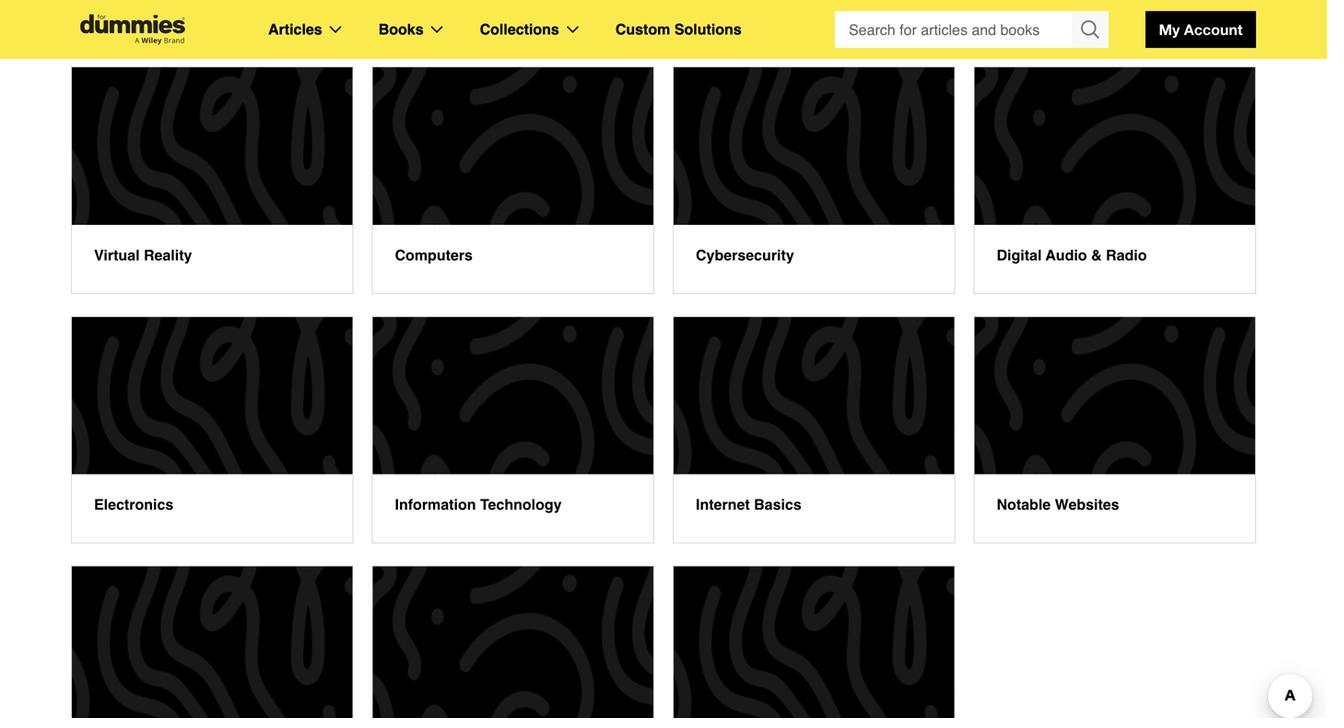 Task type: describe. For each thing, give the bounding box(es) containing it.
browse
[[71, 1, 178, 35]]

my
[[1159, 21, 1180, 38]]

open collections list image
[[567, 26, 579, 33]]

computers
[[395, 246, 473, 263]]

logo image
[[71, 14, 194, 45]]

electronics image
[[72, 317, 353, 474]]

internet basics
[[696, 496, 802, 513]]

notable websites image
[[975, 317, 1255, 474]]

account
[[1184, 21, 1243, 38]]

digital audio & radio
[[997, 246, 1147, 263]]

virtual reality
[[94, 246, 192, 263]]

internet basics image
[[674, 317, 954, 474]]

custom
[[616, 21, 670, 38]]

open article categories image
[[330, 26, 342, 33]]

my account link
[[1146, 11, 1256, 48]]

&
[[1091, 246, 1102, 263]]

programming & web design image
[[72, 567, 353, 718]]

computers image
[[373, 67, 654, 225]]

cybersecurity image
[[674, 67, 954, 225]]

notable
[[997, 496, 1051, 513]]

basics
[[754, 496, 802, 513]]

digital audio & radio image
[[975, 67, 1255, 225]]

websites
[[1055, 496, 1120, 513]]

solutions
[[675, 21, 742, 38]]

Search for articles and books text field
[[835, 11, 1074, 48]]

digital
[[997, 246, 1042, 263]]



Task type: vqa. For each thing, say whether or not it's contained in the screenshot.
My Account
yes



Task type: locate. For each thing, give the bounding box(es) containing it.
electronics
[[94, 496, 174, 513]]

digital audio & radio link
[[974, 66, 1256, 294], [974, 66, 1256, 294]]

social media image
[[373, 567, 654, 718]]

virtual reality link
[[71, 66, 353, 294], [71, 66, 353, 294]]

information
[[395, 496, 476, 513]]

notable websites
[[997, 496, 1120, 513]]

technology
[[480, 496, 562, 513]]

by
[[186, 1, 223, 35]]

internet basics link
[[673, 316, 955, 544], [673, 316, 955, 544]]

collections
[[480, 21, 559, 38]]

open book categories image
[[431, 26, 443, 33]]

virtual
[[94, 246, 140, 263]]

electronics link
[[71, 316, 353, 544], [71, 316, 353, 544]]

cybersecurity
[[696, 246, 794, 263]]

information technology image
[[373, 317, 654, 474]]

notable websites link
[[974, 316, 1256, 544], [974, 316, 1256, 544]]

category
[[232, 1, 359, 35]]

my account
[[1159, 21, 1243, 38]]

reality
[[144, 246, 192, 263]]

close this dialog image
[[1300, 643, 1318, 662]]

browse by category
[[71, 1, 359, 35]]

computers link
[[372, 66, 654, 294], [372, 66, 654, 294]]

custom solutions
[[616, 21, 742, 38]]

information technology link
[[372, 316, 654, 544], [372, 316, 654, 544]]

information technology
[[395, 496, 562, 513]]

group
[[835, 11, 1109, 48]]

cybersecurity link
[[673, 66, 955, 294], [673, 66, 955, 294]]

software image
[[674, 567, 954, 718]]

internet
[[696, 496, 750, 513]]

audio
[[1046, 246, 1087, 263]]

articles
[[268, 21, 322, 38]]

custom solutions link
[[616, 18, 742, 41]]

virtual reality image
[[72, 67, 353, 225]]

books
[[379, 21, 424, 38]]

radio
[[1106, 246, 1147, 263]]



